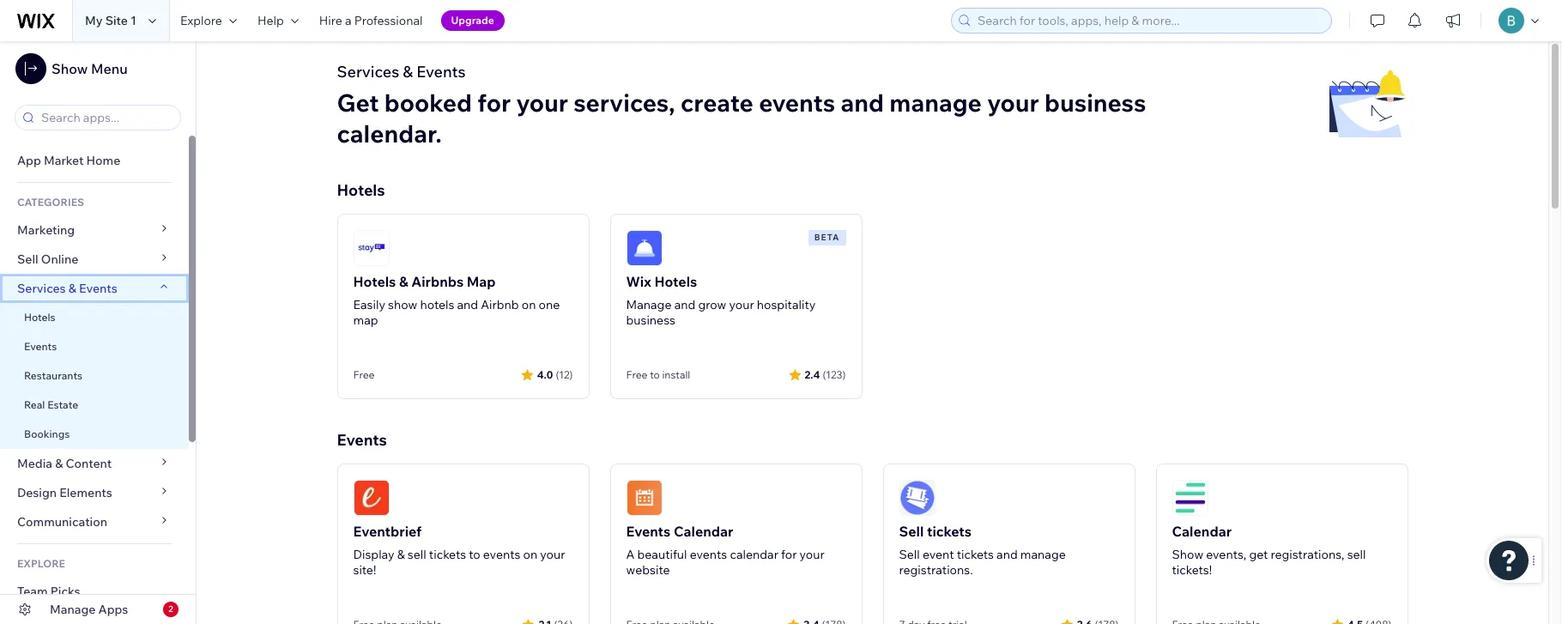Task type: describe. For each thing, give the bounding box(es) containing it.
events inside events calendar a beautiful events calendar for your website
[[626, 523, 671, 540]]

hotels link
[[0, 303, 189, 332]]

events inside services & events get booked for your services, create events and manage your business calendar.
[[417, 62, 466, 82]]

show
[[388, 297, 418, 313]]

media
[[17, 456, 52, 471]]

business inside wix hotels manage and grow your hospitality business
[[626, 313, 676, 328]]

hospitality
[[757, 297, 816, 313]]

free to install
[[626, 368, 691, 381]]

tickets!
[[1172, 562, 1212, 578]]

calendar.
[[337, 118, 442, 149]]

& for services & events get booked for your services, create events and manage your business calendar.
[[403, 62, 413, 82]]

events inside "link"
[[79, 281, 117, 296]]

market
[[44, 153, 84, 168]]

services for services & events
[[17, 281, 66, 296]]

one
[[539, 297, 560, 313]]

install
[[662, 368, 691, 381]]

airbnb
[[481, 297, 519, 313]]

and inside wix hotels manage and grow your hospitality business
[[675, 297, 696, 313]]

categories
[[17, 196, 84, 209]]

4.0
[[537, 368, 553, 381]]

booked
[[384, 88, 472, 118]]

sell inside 'eventbrief display & sell tickets to events on your site!'
[[408, 547, 426, 562]]

manage apps
[[50, 602, 128, 617]]

get
[[337, 88, 379, 118]]

app
[[17, 153, 41, 168]]

grow
[[698, 297, 727, 313]]

show inside "button"
[[52, 60, 88, 77]]

estate
[[47, 398, 78, 411]]

to inside 'eventbrief display & sell tickets to events on your site!'
[[469, 547, 481, 562]]

team picks
[[17, 584, 80, 599]]

business inside services & events get booked for your services, create events and manage your business calendar.
[[1045, 88, 1147, 118]]

registrations,
[[1271, 547, 1345, 562]]

2
[[168, 604, 173, 615]]

a
[[345, 13, 352, 28]]

2 vertical spatial sell
[[899, 547, 920, 562]]

sell tickets logo image
[[899, 480, 935, 516]]

sell tickets sell event tickets and manage registrations.
[[899, 523, 1066, 578]]

hire a professional
[[319, 13, 423, 28]]

upgrade
[[451, 14, 494, 27]]

a
[[626, 547, 635, 562]]

eventbrief
[[353, 523, 422, 540]]

help
[[257, 13, 284, 28]]

app market home link
[[0, 146, 189, 175]]

real estate
[[24, 398, 78, 411]]

calendar show events, get registrations, sell tickets!
[[1172, 523, 1367, 578]]

website
[[626, 562, 670, 578]]

hotels up hotels & airbnbs map logo
[[337, 180, 385, 200]]

for inside events calendar a beautiful events calendar for your website
[[781, 547, 797, 562]]

4.0 (12)
[[537, 368, 573, 381]]

map
[[467, 273, 496, 290]]

sell online
[[17, 252, 78, 267]]

for inside services & events get booked for your services, create events and manage your business calendar.
[[478, 88, 511, 118]]

events calendar logo image
[[626, 480, 662, 516]]

communication
[[17, 514, 110, 530]]

restaurants
[[24, 369, 82, 382]]

free for free
[[353, 368, 375, 381]]

manage inside sell tickets sell event tickets and manage registrations.
[[1021, 547, 1066, 562]]

wix
[[626, 273, 652, 290]]

Search for tools, apps, help & more... field
[[973, 9, 1327, 33]]

upgrade button
[[441, 10, 505, 31]]

sell online link
[[0, 245, 189, 274]]

events inside services & events get booked for your services, create events and manage your business calendar.
[[759, 88, 836, 118]]

manage inside services & events get booked for your services, create events and manage your business calendar.
[[890, 88, 982, 118]]

sell inside the calendar show events, get registrations, sell tickets!
[[1348, 547, 1367, 562]]

and inside hotels & airbnbs map easily show hotels and airbnb on one map
[[457, 297, 478, 313]]

services,
[[574, 88, 675, 118]]

design
[[17, 485, 57, 501]]

registrations.
[[899, 562, 973, 578]]

events up eventbrief logo
[[337, 430, 387, 450]]

sell for tickets
[[899, 523, 924, 540]]

hotels inside hotels & airbnbs map easily show hotels and airbnb on one map
[[353, 273, 396, 290]]

restaurants link
[[0, 361, 189, 391]]

show menu
[[52, 60, 128, 77]]

(12)
[[556, 368, 573, 381]]

communication link
[[0, 507, 189, 537]]

design elements
[[17, 485, 112, 501]]

on inside 'eventbrief display & sell tickets to events on your site!'
[[523, 547, 538, 562]]

map
[[353, 313, 378, 328]]

explore
[[180, 13, 222, 28]]

display
[[353, 547, 395, 562]]

hotels & airbnbs map easily show hotels and airbnb on one map
[[353, 273, 560, 328]]

marketing
[[17, 222, 75, 238]]

real
[[24, 398, 45, 411]]

easily
[[353, 297, 385, 313]]

media & content
[[17, 456, 112, 471]]

tickets for eventbrief
[[429, 547, 466, 562]]

team
[[17, 584, 48, 599]]



Task type: vqa. For each thing, say whether or not it's contained in the screenshot.
& within Hotels & Airbnbs Map Easily show hotels and Airbnb on one map
yes



Task type: locate. For each thing, give the bounding box(es) containing it.
hotels inside wix hotels manage and grow your hospitality business
[[655, 273, 697, 290]]

0 horizontal spatial services
[[17, 281, 66, 296]]

events
[[417, 62, 466, 82], [79, 281, 117, 296], [24, 340, 57, 353], [337, 430, 387, 450], [626, 523, 671, 540]]

1 vertical spatial show
[[1172, 547, 1204, 562]]

site!
[[353, 562, 376, 578]]

site
[[105, 13, 128, 28]]

& right media
[[55, 456, 63, 471]]

calendar up the events,
[[1172, 523, 1232, 540]]

manage inside wix hotels manage and grow your hospitality business
[[626, 297, 672, 313]]

sell for online
[[17, 252, 38, 267]]

hotels & airbnbs map logo image
[[353, 230, 389, 266]]

manage down wix
[[626, 297, 672, 313]]

1
[[131, 13, 136, 28]]

show inside the calendar show events, get registrations, sell tickets!
[[1172, 547, 1204, 562]]

1 sell from the left
[[408, 547, 426, 562]]

0 vertical spatial services
[[337, 62, 399, 82]]

0 vertical spatial to
[[650, 368, 660, 381]]

services inside "link"
[[17, 281, 66, 296]]

1 horizontal spatial to
[[650, 368, 660, 381]]

1 vertical spatial sell
[[899, 523, 924, 540]]

(123)
[[823, 368, 846, 381]]

1 vertical spatial manage
[[1021, 547, 1066, 562]]

calendar inside the calendar show events, get registrations, sell tickets!
[[1172, 523, 1232, 540]]

& inside "link"
[[68, 281, 76, 296]]

tickets inside 'eventbrief display & sell tickets to events on your site!'
[[429, 547, 466, 562]]

services & events get booked for your services, create events and manage your business calendar.
[[337, 62, 1147, 149]]

explore
[[17, 557, 65, 570]]

tickets up event
[[927, 523, 972, 540]]

beautiful
[[638, 547, 687, 562]]

hire a professional link
[[309, 0, 433, 41]]

media & content link
[[0, 449, 189, 478]]

1 horizontal spatial sell
[[1348, 547, 1367, 562]]

show menu button
[[15, 53, 128, 84]]

sell left "online" at the left top
[[17, 252, 38, 267]]

1 horizontal spatial services
[[337, 62, 399, 82]]

1 vertical spatial manage
[[50, 602, 96, 617]]

& up booked
[[403, 62, 413, 82]]

my
[[85, 13, 103, 28]]

sell left event
[[899, 547, 920, 562]]

design elements link
[[0, 478, 189, 507]]

services up get on the top left
[[337, 62, 399, 82]]

1 horizontal spatial manage
[[1021, 547, 1066, 562]]

1 vertical spatial on
[[523, 547, 538, 562]]

0 horizontal spatial sell
[[408, 547, 426, 562]]

on inside hotels & airbnbs map easily show hotels and airbnb on one map
[[522, 297, 536, 313]]

hotels inside sidebar element
[[24, 311, 56, 324]]

events up the restaurants at the left
[[24, 340, 57, 353]]

Search apps... field
[[36, 106, 175, 130]]

help button
[[247, 0, 309, 41]]

services & events link
[[0, 274, 189, 303]]

manage
[[626, 297, 672, 313], [50, 602, 96, 617]]

& inside hotels & airbnbs map easily show hotels and airbnb on one map
[[399, 273, 408, 290]]

tickets for sell
[[957, 547, 994, 562]]

professional
[[354, 13, 423, 28]]

&
[[403, 62, 413, 82], [399, 273, 408, 290], [68, 281, 76, 296], [55, 456, 63, 471], [397, 547, 405, 562]]

events up beautiful
[[626, 523, 671, 540]]

services & events
[[17, 281, 117, 296]]

manage down the picks
[[50, 602, 96, 617]]

calendar
[[674, 523, 734, 540], [1172, 523, 1232, 540]]

marketing link
[[0, 216, 189, 245]]

events
[[759, 88, 836, 118], [483, 547, 521, 562], [690, 547, 727, 562]]

elements
[[59, 485, 112, 501]]

1 horizontal spatial events
[[690, 547, 727, 562]]

& inside services & events get booked for your services, create events and manage your business calendar.
[[403, 62, 413, 82]]

& inside 'eventbrief display & sell tickets to events on your site!'
[[397, 547, 405, 562]]

& for media & content
[[55, 456, 63, 471]]

manage
[[890, 88, 982, 118], [1021, 547, 1066, 562]]

home
[[86, 153, 120, 168]]

1 vertical spatial business
[[626, 313, 676, 328]]

and
[[841, 88, 884, 118], [457, 297, 478, 313], [675, 297, 696, 313], [997, 547, 1018, 562]]

your
[[516, 88, 568, 118], [988, 88, 1040, 118], [729, 297, 754, 313], [540, 547, 565, 562], [800, 547, 825, 562]]

1 vertical spatial to
[[469, 547, 481, 562]]

2.4
[[805, 368, 820, 381]]

1 horizontal spatial free
[[626, 368, 648, 381]]

calendar logo image
[[1172, 480, 1209, 516]]

show left the events,
[[1172, 547, 1204, 562]]

0 vertical spatial on
[[522, 297, 536, 313]]

& for hotels & airbnbs map easily show hotels and airbnb on one map
[[399, 273, 408, 290]]

your inside events calendar a beautiful events calendar for your website
[[800, 547, 825, 562]]

0 horizontal spatial to
[[469, 547, 481, 562]]

real estate link
[[0, 391, 189, 420]]

wix hotels manage and grow your hospitality business
[[626, 273, 816, 328]]

bookings
[[24, 428, 70, 440]]

sidebar element
[[0, 41, 197, 624]]

for right calendar
[[781, 547, 797, 562]]

0 horizontal spatial manage
[[890, 88, 982, 118]]

hire
[[319, 13, 342, 28]]

services down sell online
[[17, 281, 66, 296]]

get
[[1250, 547, 1268, 562]]

events down sell online link
[[79, 281, 117, 296]]

0 vertical spatial show
[[52, 60, 88, 77]]

free down map
[[353, 368, 375, 381]]

0 horizontal spatial for
[[478, 88, 511, 118]]

your inside 'eventbrief display & sell tickets to events on your site!'
[[540, 547, 565, 562]]

for
[[478, 88, 511, 118], [781, 547, 797, 562]]

hotels up 'easily'
[[353, 273, 396, 290]]

0 horizontal spatial manage
[[50, 602, 96, 617]]

free for free to install
[[626, 368, 648, 381]]

2.4 (123)
[[805, 368, 846, 381]]

sell
[[17, 252, 38, 267], [899, 523, 924, 540], [899, 547, 920, 562]]

events up booked
[[417, 62, 466, 82]]

0 vertical spatial sell
[[17, 252, 38, 267]]

event
[[923, 547, 954, 562]]

and inside sell tickets sell event tickets and manage registrations.
[[997, 547, 1018, 562]]

1 vertical spatial for
[[781, 547, 797, 562]]

sell right registrations,
[[1348, 547, 1367, 562]]

eventbrief display & sell tickets to events on your site!
[[353, 523, 565, 578]]

wix hotels logo image
[[626, 230, 662, 266]]

1 horizontal spatial manage
[[626, 297, 672, 313]]

online
[[41, 252, 78, 267]]

calendar
[[730, 547, 779, 562]]

for right booked
[[478, 88, 511, 118]]

1 vertical spatial services
[[17, 281, 66, 296]]

services inside services & events get booked for your services, create events and manage your business calendar.
[[337, 62, 399, 82]]

1 horizontal spatial business
[[1045, 88, 1147, 118]]

eventbrief logo image
[[353, 480, 389, 516]]

2 calendar from the left
[[1172, 523, 1232, 540]]

show left menu
[[52, 60, 88, 77]]

sell inside sell online link
[[17, 252, 38, 267]]

& down eventbrief
[[397, 547, 405, 562]]

2 sell from the left
[[1348, 547, 1367, 562]]

services for services & events get booked for your services, create events and manage your business calendar.
[[337, 62, 399, 82]]

0 horizontal spatial free
[[353, 368, 375, 381]]

tickets right event
[[957, 547, 994, 562]]

0 vertical spatial for
[[478, 88, 511, 118]]

hotels
[[420, 297, 455, 313]]

events,
[[1207, 547, 1247, 562]]

manage inside sidebar element
[[50, 602, 96, 617]]

& up the show
[[399, 273, 408, 290]]

to
[[650, 368, 660, 381], [469, 547, 481, 562]]

my site 1
[[85, 13, 136, 28]]

events link
[[0, 332, 189, 361]]

on
[[522, 297, 536, 313], [523, 547, 538, 562]]

0 horizontal spatial show
[[52, 60, 88, 77]]

events inside 'eventbrief display & sell tickets to events on your site!'
[[483, 547, 521, 562]]

0 horizontal spatial business
[[626, 313, 676, 328]]

events calendar a beautiful events calendar for your website
[[626, 523, 825, 578]]

free
[[353, 368, 375, 381], [626, 368, 648, 381]]

hotels right wix
[[655, 273, 697, 290]]

2 free from the left
[[626, 368, 648, 381]]

& for services & events
[[68, 281, 76, 296]]

business
[[1045, 88, 1147, 118], [626, 313, 676, 328]]

sell down eventbrief
[[408, 547, 426, 562]]

1 horizontal spatial calendar
[[1172, 523, 1232, 540]]

& down "online" at the left top
[[68, 281, 76, 296]]

1 horizontal spatial show
[[1172, 547, 1204, 562]]

app market home
[[17, 153, 120, 168]]

services
[[337, 62, 399, 82], [17, 281, 66, 296]]

0 horizontal spatial events
[[483, 547, 521, 562]]

free left install
[[626, 368, 648, 381]]

0 vertical spatial manage
[[890, 88, 982, 118]]

sell down sell tickets logo at the right of the page
[[899, 523, 924, 540]]

team picks link
[[0, 577, 189, 606]]

hotels
[[337, 180, 385, 200], [353, 273, 396, 290], [655, 273, 697, 290], [24, 311, 56, 324]]

calendar inside events calendar a beautiful events calendar for your website
[[674, 523, 734, 540]]

airbnbs
[[412, 273, 464, 290]]

1 horizontal spatial for
[[781, 547, 797, 562]]

and inside services & events get booked for your services, create events and manage your business calendar.
[[841, 88, 884, 118]]

hotels down services & events
[[24, 311, 56, 324]]

create
[[681, 88, 754, 118]]

apps
[[98, 602, 128, 617]]

picks
[[50, 584, 80, 599]]

1 free from the left
[[353, 368, 375, 381]]

0 horizontal spatial calendar
[[674, 523, 734, 540]]

2 horizontal spatial events
[[759, 88, 836, 118]]

menu
[[91, 60, 128, 77]]

sell
[[408, 547, 426, 562], [1348, 547, 1367, 562]]

your inside wix hotels manage and grow your hospitality business
[[729, 297, 754, 313]]

0 vertical spatial manage
[[626, 297, 672, 313]]

calendar up beautiful
[[674, 523, 734, 540]]

1 calendar from the left
[[674, 523, 734, 540]]

content
[[66, 456, 112, 471]]

0 vertical spatial business
[[1045, 88, 1147, 118]]

bookings link
[[0, 420, 189, 449]]

events inside events calendar a beautiful events calendar for your website
[[690, 547, 727, 562]]

tickets right display
[[429, 547, 466, 562]]



